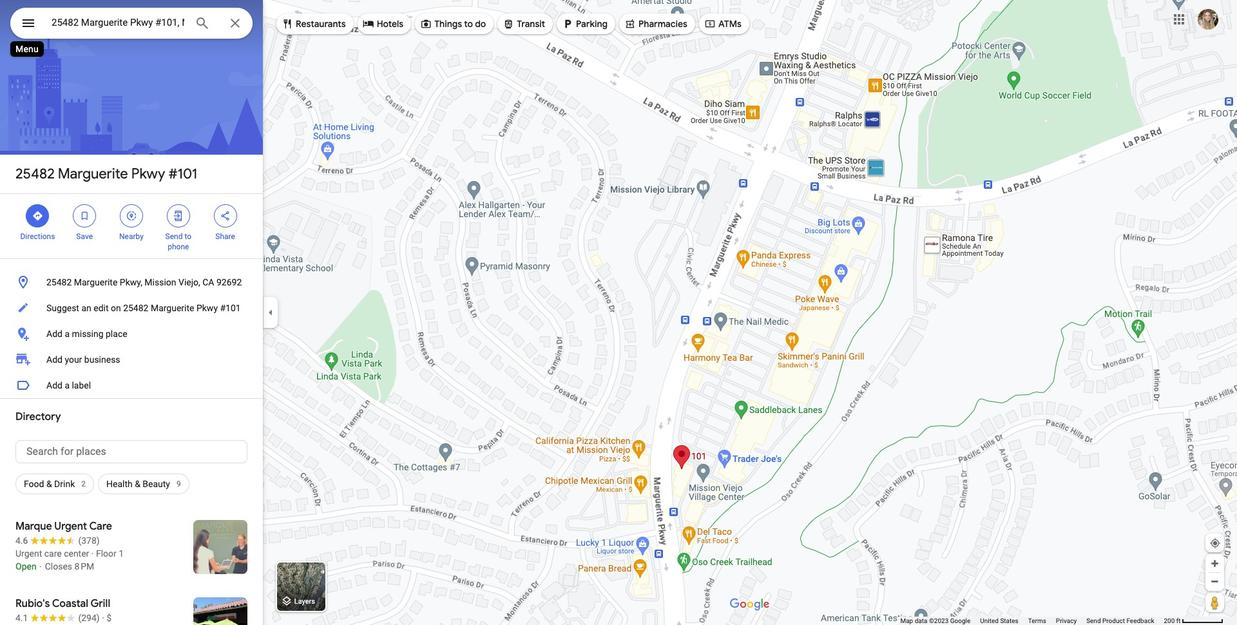 Task type: vqa. For each thing, say whether or not it's contained in the screenshot.
"200"
yes



Task type: locate. For each thing, give the bounding box(es) containing it.
0 vertical spatial a
[[65, 329, 70, 339]]

share
[[215, 232, 235, 241]]

marguerite up ''
[[58, 165, 128, 183]]

actions for 25482 marguerite pkwy #101 region
[[0, 194, 263, 258]]

none text field inside 25482 marguerite pkwy #101 main content
[[15, 440, 247, 463]]

do
[[475, 18, 486, 30]]

phone
[[168, 242, 189, 251]]

footer
[[901, 617, 1164, 625]]

a for label
[[65, 380, 70, 391]]

0 vertical spatial #101
[[168, 165, 197, 183]]

google account: michelle dermenjian  
(michelle.dermenjian@adept.ai) image
[[1198, 9, 1219, 29]]

1 horizontal spatial pkwy
[[197, 303, 218, 313]]

marguerite down mission on the top of the page
[[151, 303, 194, 313]]

united
[[980, 617, 999, 625]]

things
[[434, 18, 462, 30]]

mission
[[145, 277, 176, 287]]

& for drink
[[46, 479, 52, 489]]

3 add from the top
[[46, 380, 62, 391]]

1 horizontal spatial send
[[1087, 617, 1101, 625]]

restaurants
[[296, 18, 346, 30]]

0 horizontal spatial send
[[165, 232, 183, 241]]

1 horizontal spatial to
[[464, 18, 473, 30]]

2 & from the left
[[135, 479, 140, 489]]

your
[[65, 354, 82, 365]]

1 vertical spatial add
[[46, 354, 62, 365]]

send inside send to phone
[[165, 232, 183, 241]]

2 vertical spatial add
[[46, 380, 62, 391]]

0 vertical spatial 25482
[[15, 165, 55, 183]]

2 add from the top
[[46, 354, 62, 365]]

1 add from the top
[[46, 329, 62, 339]]


[[32, 209, 43, 223]]

0 horizontal spatial pkwy
[[131, 165, 165, 183]]

0 vertical spatial urgent
[[54, 520, 87, 533]]

directory
[[15, 411, 61, 423]]

pkwy up ''
[[131, 165, 165, 183]]

 search field
[[10, 8, 253, 41]]

states
[[1001, 617, 1019, 625]]

urgent up open
[[15, 548, 42, 559]]

#101
[[168, 165, 197, 183], [220, 303, 241, 313]]

0 vertical spatial ·
[[91, 548, 94, 559]]

25482
[[15, 165, 55, 183], [46, 277, 72, 287], [123, 303, 149, 313]]


[[21, 14, 36, 32]]

©2023
[[929, 617, 949, 625]]

1 vertical spatial pkwy
[[197, 303, 218, 313]]

to up the phone
[[185, 232, 191, 241]]

suggest an edit on 25482 marguerite pkwy #101 button
[[0, 295, 263, 321]]

0 vertical spatial marguerite
[[58, 165, 128, 183]]

4.6
[[15, 536, 28, 546]]

&
[[46, 479, 52, 489], [135, 479, 140, 489]]

google
[[950, 617, 971, 625]]

& right food
[[46, 479, 52, 489]]

0 vertical spatial pkwy
[[131, 165, 165, 183]]

care
[[44, 548, 62, 559]]

1 vertical spatial 25482
[[46, 277, 72, 287]]

25482 Marguerite Pkwy #101, Mission Viejo, CA 92692 field
[[10, 8, 253, 39]]

1 vertical spatial urgent
[[15, 548, 42, 559]]

200 ft
[[1164, 617, 1181, 625]]


[[220, 209, 231, 223]]

0 horizontal spatial urgent
[[15, 548, 42, 559]]

business
[[84, 354, 120, 365]]

send left product
[[1087, 617, 1101, 625]]

rubio's coastal grill
[[15, 597, 110, 610]]

0 vertical spatial send
[[165, 232, 183, 241]]

none field inside the "25482 marguerite pkwy #101, mission viejo, ca 92692" field
[[52, 15, 184, 30]]

add down the suggest
[[46, 329, 62, 339]]

show street view coverage image
[[1206, 593, 1225, 612]]

0 vertical spatial to
[[464, 18, 473, 30]]


[[625, 17, 636, 31]]

grill
[[90, 597, 110, 610]]

to inside send to phone
[[185, 232, 191, 241]]


[[79, 209, 90, 223]]

0 vertical spatial add
[[46, 329, 62, 339]]

None field
[[52, 15, 184, 30]]

1 vertical spatial marguerite
[[74, 277, 118, 287]]

add for add a missing place
[[46, 329, 62, 339]]

1 vertical spatial to
[[185, 232, 191, 241]]

· left '$'
[[102, 613, 104, 623]]

0 horizontal spatial &
[[46, 479, 52, 489]]

collapse side panel image
[[264, 305, 278, 320]]

200
[[1164, 617, 1175, 625]]

(294)
[[78, 613, 100, 623]]

hotels
[[377, 18, 404, 30]]


[[503, 17, 515, 31]]

· down (378)
[[91, 548, 94, 559]]

footer containing map data ©2023 google
[[901, 617, 1164, 625]]


[[704, 17, 716, 31]]

google maps element
[[0, 0, 1237, 625]]

#101 inside button
[[220, 303, 241, 313]]

urgent
[[54, 520, 87, 533], [15, 548, 42, 559]]

1 vertical spatial a
[[65, 380, 70, 391]]

25482 marguerite pkwy #101 main content
[[0, 0, 263, 625]]

atms
[[719, 18, 742, 30]]

0 horizontal spatial to
[[185, 232, 191, 241]]

add inside button
[[46, 329, 62, 339]]

center
[[64, 548, 89, 559]]

closes
[[45, 561, 72, 572]]

missing
[[72, 329, 103, 339]]

#101 down 92692
[[220, 303, 241, 313]]

add
[[46, 329, 62, 339], [46, 354, 62, 365], [46, 380, 62, 391]]

a left "missing"
[[65, 329, 70, 339]]

suggest
[[46, 303, 79, 313]]

send to phone
[[165, 232, 191, 251]]

urgent up 4.6 stars 378 reviews image
[[54, 520, 87, 533]]

200 ft button
[[1164, 617, 1224, 625]]

1 vertical spatial #101
[[220, 303, 241, 313]]

0 horizontal spatial ·
[[91, 548, 94, 559]]

a
[[65, 329, 70, 339], [65, 380, 70, 391]]

·
[[91, 548, 94, 559], [102, 613, 104, 623]]


[[420, 17, 432, 31]]

add inside button
[[46, 380, 62, 391]]

 button
[[10, 8, 46, 41]]

⋅
[[39, 561, 43, 572]]

send inside send product feedback button
[[1087, 617, 1101, 625]]

health & beauty 9
[[106, 479, 181, 489]]

1 horizontal spatial #101
[[220, 303, 241, 313]]

map
[[901, 617, 913, 625]]

to
[[464, 18, 473, 30], [185, 232, 191, 241]]

ft
[[1177, 617, 1181, 625]]

add left label at the left of page
[[46, 380, 62, 391]]

· inside urgent care center · floor 1 open ⋅ closes 8 pm
[[91, 548, 94, 559]]

urgent care center · floor 1 open ⋅ closes 8 pm
[[15, 548, 124, 572]]

save
[[76, 232, 93, 241]]

& right health
[[135, 479, 140, 489]]

send up the phone
[[165, 232, 183, 241]]

pkwy inside button
[[197, 303, 218, 313]]

25482 up 
[[15, 165, 55, 183]]

a inside button
[[65, 329, 70, 339]]

terms button
[[1028, 617, 1047, 625]]

1 horizontal spatial &
[[135, 479, 140, 489]]

to left 'do'
[[464, 18, 473, 30]]

None text field
[[15, 440, 247, 463]]

#101 up 
[[168, 165, 197, 183]]

add left your
[[46, 354, 62, 365]]

pharmacies
[[639, 18, 688, 30]]


[[562, 17, 574, 31]]

2 a from the top
[[65, 380, 70, 391]]

2 vertical spatial marguerite
[[151, 303, 194, 313]]

1 vertical spatial send
[[1087, 617, 1101, 625]]

8 pm
[[74, 561, 94, 572]]

1 vertical spatial ·
[[102, 613, 104, 623]]

a inside button
[[65, 380, 70, 391]]

pkwy down ca
[[197, 303, 218, 313]]

rubio's
[[15, 597, 50, 610]]

25482 right "on"
[[123, 303, 149, 313]]

92692
[[217, 277, 242, 287]]

1 & from the left
[[46, 479, 52, 489]]

25482 up the suggest
[[46, 277, 72, 287]]

ca
[[203, 277, 214, 287]]

pkwy,
[[120, 277, 142, 287]]

marguerite up edit
[[74, 277, 118, 287]]


[[126, 209, 137, 223]]

1 a from the top
[[65, 329, 70, 339]]

a left label at the left of page
[[65, 380, 70, 391]]

united states button
[[980, 617, 1019, 625]]

directions
[[20, 232, 55, 241]]



Task type: describe. For each thing, give the bounding box(es) containing it.
9
[[177, 480, 181, 489]]

25482 for 25482 marguerite pkwy #101
[[15, 165, 55, 183]]


[[363, 17, 374, 31]]

2 vertical spatial 25482
[[123, 303, 149, 313]]

viejo,
[[179, 277, 200, 287]]

an
[[81, 303, 91, 313]]

parking
[[576, 18, 608, 30]]

to inside  things to do
[[464, 18, 473, 30]]

add for add your business
[[46, 354, 62, 365]]

1
[[119, 548, 124, 559]]

add a label button
[[0, 373, 263, 398]]

2
[[81, 480, 86, 489]]

1 horizontal spatial ·
[[102, 613, 104, 623]]

care
[[89, 520, 112, 533]]

place
[[106, 329, 127, 339]]

price: inexpensive image
[[107, 613, 112, 623]]

(378)
[[78, 536, 100, 546]]

terms
[[1028, 617, 1047, 625]]

add a label
[[46, 380, 91, 391]]

footer inside google maps element
[[901, 617, 1164, 625]]

feedback
[[1127, 617, 1155, 625]]

add your business link
[[0, 347, 263, 373]]

marque urgent care
[[15, 520, 112, 533]]

& for beauty
[[135, 479, 140, 489]]

25482 for 25482 marguerite pkwy, mission viejo, ca 92692
[[46, 277, 72, 287]]

send for send product feedback
[[1087, 617, 1101, 625]]

add a missing place button
[[0, 321, 263, 347]]

send for send to phone
[[165, 232, 183, 241]]

 hotels
[[363, 17, 404, 31]]

health
[[106, 479, 133, 489]]

edit
[[94, 303, 109, 313]]

suggest an edit on 25482 marguerite pkwy #101
[[46, 303, 241, 313]]

beauty
[[143, 479, 170, 489]]

urgent inside urgent care center · floor 1 open ⋅ closes 8 pm
[[15, 548, 42, 559]]

map data ©2023 google
[[901, 617, 971, 625]]

$
[[107, 613, 112, 623]]

privacy button
[[1056, 617, 1077, 625]]

4.1 stars 294 reviews image
[[15, 612, 100, 625]]

 parking
[[562, 17, 608, 31]]

0 horizontal spatial #101
[[168, 165, 197, 183]]

floor
[[96, 548, 117, 559]]

send product feedback button
[[1087, 617, 1155, 625]]

marque
[[15, 520, 52, 533]]

privacy
[[1056, 617, 1077, 625]]

add a missing place
[[46, 329, 127, 339]]

4.6 stars 378 reviews image
[[15, 534, 100, 547]]

4.1
[[15, 613, 28, 623]]

nearby
[[119, 232, 144, 241]]

add your business
[[46, 354, 120, 365]]

· $
[[102, 613, 112, 623]]

1 horizontal spatial urgent
[[54, 520, 87, 533]]

marguerite for pkwy
[[58, 165, 128, 183]]


[[282, 17, 293, 31]]

send product feedback
[[1087, 617, 1155, 625]]

25482 marguerite pkwy, mission viejo, ca 92692
[[46, 277, 242, 287]]

 transit
[[503, 17, 545, 31]]

drink
[[54, 479, 75, 489]]

 atms
[[704, 17, 742, 31]]

coastal
[[52, 597, 88, 610]]

 restaurants
[[282, 17, 346, 31]]

label
[[72, 380, 91, 391]]

show your location image
[[1210, 538, 1221, 549]]

a for missing
[[65, 329, 70, 339]]

data
[[915, 617, 928, 625]]

zoom out image
[[1210, 577, 1220, 587]]

 things to do
[[420, 17, 486, 31]]

transit
[[517, 18, 545, 30]]

united states
[[980, 617, 1019, 625]]

 pharmacies
[[625, 17, 688, 31]]

25482 marguerite pkwy #101
[[15, 165, 197, 183]]

25482 marguerite pkwy, mission viejo, ca 92692 button
[[0, 269, 263, 295]]

product
[[1103, 617, 1125, 625]]

zoom in image
[[1210, 559, 1220, 568]]

food & drink 2
[[24, 479, 86, 489]]

layers
[[294, 598, 315, 606]]

marguerite for pkwy,
[[74, 277, 118, 287]]

add for add a label
[[46, 380, 62, 391]]

food
[[24, 479, 44, 489]]


[[173, 209, 184, 223]]



